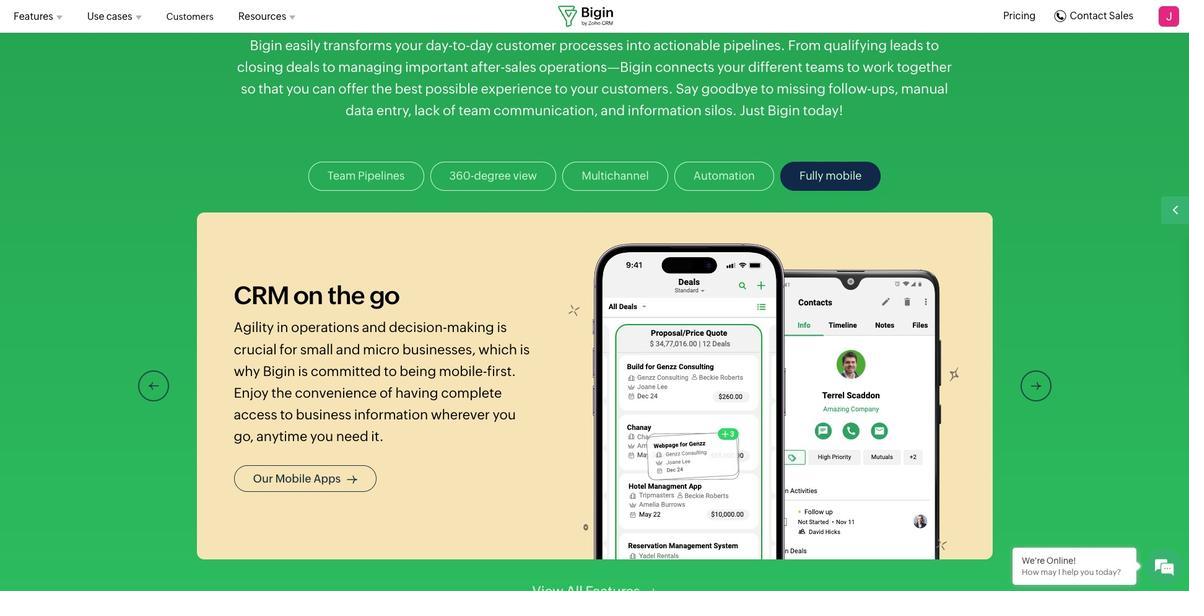 Task type: describe. For each thing, give the bounding box(es) containing it.
for
[[280, 342, 298, 357]]

to down different
[[761, 81, 774, 97]]

why
[[234, 364, 260, 379]]

operations
[[291, 320, 360, 336]]

can
[[312, 81, 336, 97]]

missing
[[777, 81, 826, 97]]

to up anytime
[[280, 407, 293, 423]]

features
[[14, 10, 53, 22]]

help
[[1063, 568, 1079, 577]]

mobile-
[[439, 364, 487, 379]]

pipelines
[[358, 169, 405, 183]]

you inside we're online! how may i help you today?
[[1081, 568, 1095, 577]]

deals
[[286, 59, 320, 75]]

pricing link
[[1004, 9, 1037, 24]]

team pipelines
[[328, 169, 405, 183]]

the inside agility in operations and decision-making is crucial for small and micro businesses, which is why bigin is committed to being mobile-first. enjoy the convenience of having complete access to business information wherever you go, anytime you need it.
[[272, 385, 292, 401]]

so
[[241, 81, 256, 97]]

day-
[[426, 38, 453, 53]]

customers.
[[602, 81, 674, 97]]

closing
[[237, 59, 284, 75]]

say
[[676, 81, 699, 97]]

together
[[898, 59, 953, 75]]

to down micro
[[384, 364, 397, 379]]

0 vertical spatial bigin
[[250, 38, 283, 53]]

crm
[[234, 282, 289, 310]]

crm on the go
[[234, 282, 399, 310]]

cases
[[106, 10, 132, 22]]

on
[[294, 282, 323, 310]]

use cases
[[87, 10, 132, 22]]

goodbye
[[702, 81, 759, 97]]

to up together
[[927, 38, 940, 53]]

qualifying
[[824, 38, 888, 53]]

customers
[[166, 11, 214, 21]]

wherever
[[431, 407, 490, 423]]

different
[[749, 59, 803, 75]]

decision-
[[389, 320, 447, 336]]

small
[[300, 342, 334, 357]]

customers link
[[166, 4, 214, 29]]

entry,
[[377, 103, 412, 119]]

into
[[627, 38, 651, 53]]

sales
[[1110, 10, 1134, 22]]

contact sales
[[1071, 10, 1134, 22]]

pricing
[[1004, 10, 1037, 22]]

mobile
[[826, 169, 862, 183]]

and inside bigin easily transforms your day-to-day customer processes into actionable pipelines. from qualifying leads to closing deals to managing important after-sales operations—bigin connects your different teams to work together so that you can offer the best possible experience to your customers. say goodbye to missing follow-ups, manual data entry, lack of team communication, and information silos. just bigin today!
[[601, 103, 625, 119]]

easily
[[285, 38, 321, 53]]

fully
[[800, 169, 824, 183]]

agility in operations and decision-making is crucial for small and micro businesses, which is why bigin is committed to being mobile-first. enjoy the convenience of having complete access to business information wherever you go, anytime you need it.
[[234, 320, 530, 445]]

you inside bigin easily transforms your day-to-day customer processes into actionable pipelines. from qualifying leads to closing deals to managing important after-sales operations—bigin connects your different teams to work together so that you can offer the best possible experience to your customers. say goodbye to missing follow-ups, manual data entry, lack of team communication, and information silos. just bigin today!
[[286, 81, 310, 97]]

business
[[296, 407, 352, 423]]

first.
[[487, 364, 517, 379]]

important
[[406, 59, 469, 75]]

from
[[789, 38, 822, 53]]

it.
[[371, 429, 384, 445]]

ups,
[[872, 81, 899, 97]]

being
[[400, 364, 437, 379]]

degree
[[474, 169, 511, 183]]

agility
[[234, 320, 274, 336]]

possible
[[426, 81, 479, 97]]

0 vertical spatial your
[[395, 38, 423, 53]]

of inside bigin easily transforms your day-to-day customer processes into actionable pipelines. from qualifying leads to closing deals to managing important after-sales operations—bigin connects your different teams to work together so that you can offer the best possible experience to your customers. say goodbye to missing follow-ups, manual data entry, lack of team communication, and information silos. just bigin today!
[[443, 103, 456, 119]]

2 vertical spatial is
[[298, 364, 308, 379]]

2 horizontal spatial is
[[520, 342, 530, 357]]

automation
[[694, 169, 756, 183]]

you down business
[[310, 429, 334, 445]]

anytime
[[257, 429, 308, 445]]

1 vertical spatial bigin
[[768, 103, 801, 119]]

0 vertical spatial is
[[497, 320, 507, 336]]

how
[[1023, 568, 1040, 577]]

offer
[[339, 81, 369, 97]]

2 horizontal spatial your
[[718, 59, 746, 75]]

communication,
[[494, 103, 599, 119]]

today!
[[803, 103, 844, 119]]

you down complete
[[493, 407, 516, 423]]

we're online! how may i help you today?
[[1023, 556, 1122, 577]]

which
[[479, 342, 518, 357]]

i
[[1059, 568, 1061, 577]]

mobile
[[275, 472, 312, 485]]

connects
[[656, 59, 715, 75]]

contact sales link
[[1055, 10, 1134, 22]]

managing
[[338, 59, 403, 75]]

2 vertical spatial and
[[336, 342, 360, 357]]

just
[[740, 103, 765, 119]]

follow-
[[829, 81, 872, 97]]

processes
[[560, 38, 624, 53]]

mobile app view image
[[569, 244, 959, 591]]

james peterson image
[[1159, 5, 1181, 27]]



Task type: vqa. For each thing, say whether or not it's contained in the screenshot.
+1 7787839158 link
no



Task type: locate. For each thing, give the bounding box(es) containing it.
information inside agility in operations and decision-making is crucial for small and micro businesses, which is why bigin is committed to being mobile-first. enjoy the convenience of having complete access to business information wherever you go, anytime you need it.
[[354, 407, 428, 423]]

pipelines.
[[724, 38, 786, 53]]

to up can
[[323, 59, 336, 75]]

the down managing
[[372, 81, 392, 97]]

to
[[927, 38, 940, 53], [323, 59, 336, 75], [847, 59, 861, 75], [555, 81, 568, 97], [761, 81, 774, 97], [384, 364, 397, 379], [280, 407, 293, 423]]

to down qualifying
[[847, 59, 861, 75]]

your
[[395, 38, 423, 53], [718, 59, 746, 75], [571, 81, 599, 97]]

that
[[259, 81, 284, 97]]

day
[[470, 38, 493, 53]]

data
[[346, 103, 374, 119]]

work
[[863, 59, 895, 75]]

bigin easily transforms your day-to-day customer processes into actionable pipelines. from qualifying leads to closing deals to managing important after-sales operations—bigin connects your different teams to work together so that you can offer the best possible experience to your customers. say goodbye to missing follow-ups, manual data entry, lack of team communication, and information silos. just bigin today!
[[237, 38, 953, 119]]

and up micro
[[362, 320, 386, 336]]

1 horizontal spatial information
[[628, 103, 702, 119]]

resources
[[239, 10, 286, 22]]

information up it.
[[354, 407, 428, 423]]

0 horizontal spatial your
[[395, 38, 423, 53]]

bigin down missing on the right top of the page
[[768, 103, 801, 119]]

and down customers.
[[601, 103, 625, 119]]

lack
[[415, 103, 440, 119]]

1 vertical spatial of
[[380, 385, 393, 401]]

teams
[[806, 59, 845, 75]]

1 vertical spatial and
[[362, 320, 386, 336]]

1 horizontal spatial and
[[362, 320, 386, 336]]

we're
[[1023, 556, 1046, 566]]

1 horizontal spatial the
[[328, 282, 365, 310]]

1 vertical spatial information
[[354, 407, 428, 423]]

0 horizontal spatial and
[[336, 342, 360, 357]]

1 horizontal spatial is
[[497, 320, 507, 336]]

view
[[513, 169, 537, 183]]

is up which
[[497, 320, 507, 336]]

team
[[328, 169, 356, 183]]

1 vertical spatial your
[[718, 59, 746, 75]]

information down say
[[628, 103, 702, 119]]

bigin
[[250, 38, 283, 53], [768, 103, 801, 119], [263, 364, 296, 379]]

information
[[628, 103, 702, 119], [354, 407, 428, 423]]

your down operations—bigin
[[571, 81, 599, 97]]

0 vertical spatial and
[[601, 103, 625, 119]]

silos.
[[705, 103, 738, 119]]

convenience
[[295, 385, 377, 401]]

crucial
[[234, 342, 277, 357]]

of left having
[[380, 385, 393, 401]]

to up the "communication,"
[[555, 81, 568, 97]]

1 horizontal spatial of
[[443, 103, 456, 119]]

of down possible
[[443, 103, 456, 119]]

online!
[[1047, 556, 1077, 566]]

2 vertical spatial your
[[571, 81, 599, 97]]

2 horizontal spatial the
[[372, 81, 392, 97]]

leads
[[890, 38, 924, 53]]

360-degree view
[[450, 169, 537, 183]]

go
[[370, 282, 399, 310]]

and up "committed"
[[336, 342, 360, 357]]

transforms
[[324, 38, 392, 53]]

operations—bigin
[[539, 59, 653, 75]]

the right 'on'
[[328, 282, 365, 310]]

0 horizontal spatial is
[[298, 364, 308, 379]]

micro
[[363, 342, 400, 357]]

is down small
[[298, 364, 308, 379]]

2 vertical spatial the
[[272, 385, 292, 401]]

multichannel
[[582, 169, 649, 183]]

fully mobile
[[800, 169, 862, 183]]

committed
[[311, 364, 381, 379]]

need
[[336, 429, 369, 445]]

the
[[372, 81, 392, 97], [328, 282, 365, 310], [272, 385, 292, 401]]

bigin up closing
[[250, 38, 283, 53]]

bigin down for
[[263, 364, 296, 379]]

team
[[459, 103, 491, 119]]

use
[[87, 10, 104, 22]]

crm on the go tab panel
[[197, 213, 993, 591]]

today?
[[1096, 568, 1122, 577]]

our mobile apps
[[253, 472, 341, 485]]

contact
[[1071, 10, 1108, 22]]

our
[[253, 472, 273, 485]]

2 horizontal spatial and
[[601, 103, 625, 119]]

enjoy
[[234, 385, 269, 401]]

information inside bigin easily transforms your day-to-day customer processes into actionable pipelines. from qualifying leads to closing deals to managing important after-sales operations—bigin connects your different teams to work together so that you can offer the best possible experience to your customers. say goodbye to missing follow-ups, manual data entry, lack of team communication, and information silos. just bigin today!
[[628, 103, 702, 119]]

in
[[277, 320, 289, 336]]

2 vertical spatial bigin
[[263, 364, 296, 379]]

you down deals at the left
[[286, 81, 310, 97]]

to-
[[453, 38, 470, 53]]

the inside bigin easily transforms your day-to-day customer processes into actionable pipelines. from qualifying leads to closing deals to managing important after-sales operations—bigin connects your different teams to work together so that you can offer the best possible experience to your customers. say goodbye to missing follow-ups, manual data entry, lack of team communication, and information silos. just bigin today!
[[372, 81, 392, 97]]

businesses,
[[403, 342, 476, 357]]

0 vertical spatial information
[[628, 103, 702, 119]]

your left day-
[[395, 38, 423, 53]]

actionable
[[654, 38, 721, 53]]

best
[[395, 81, 423, 97]]

bigin inside agility in operations and decision-making is crucial for small and micro businesses, which is why bigin is committed to being mobile-first. enjoy the convenience of having complete access to business information wherever you go, anytime you need it.
[[263, 364, 296, 379]]

0 vertical spatial the
[[372, 81, 392, 97]]

apps
[[314, 472, 341, 485]]

manual
[[902, 81, 949, 97]]

and
[[601, 103, 625, 119], [362, 320, 386, 336], [336, 342, 360, 357]]

is right which
[[520, 342, 530, 357]]

1 horizontal spatial your
[[571, 81, 599, 97]]

you right the help
[[1081, 568, 1095, 577]]

your up goodbye
[[718, 59, 746, 75]]

0 horizontal spatial of
[[380, 385, 393, 401]]

of inside agility in operations and decision-making is crucial for small and micro businesses, which is why bigin is committed to being mobile-first. enjoy the convenience of having complete access to business information wherever you go, anytime you need it.
[[380, 385, 393, 401]]

0 vertical spatial of
[[443, 103, 456, 119]]

go,
[[234, 429, 254, 445]]

the right the enjoy
[[272, 385, 292, 401]]

1 vertical spatial is
[[520, 342, 530, 357]]

complete
[[441, 385, 502, 401]]

0 horizontal spatial information
[[354, 407, 428, 423]]

our mobile apps link
[[234, 465, 377, 492]]

access
[[234, 407, 277, 423]]

after-
[[471, 59, 505, 75]]

may
[[1042, 568, 1057, 577]]

of
[[443, 103, 456, 119], [380, 385, 393, 401]]

having
[[396, 385, 439, 401]]

0 horizontal spatial the
[[272, 385, 292, 401]]

making
[[447, 320, 495, 336]]

customer
[[496, 38, 557, 53]]

1 vertical spatial the
[[328, 282, 365, 310]]

experience
[[481, 81, 552, 97]]



